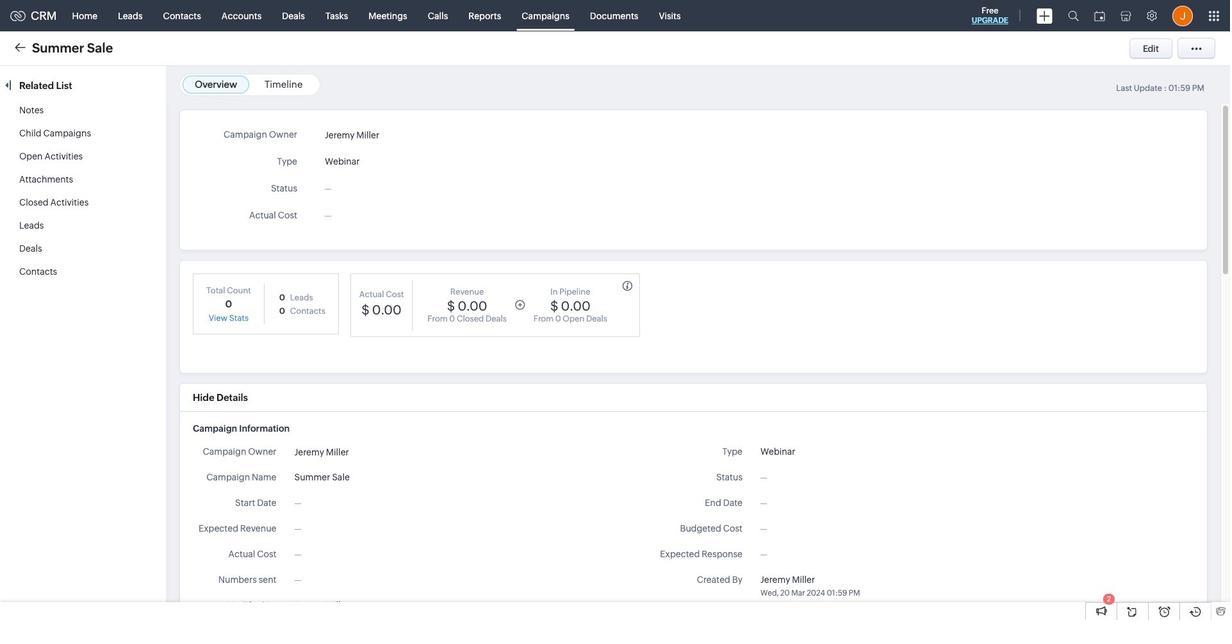 Task type: locate. For each thing, give the bounding box(es) containing it.
profile image
[[1173, 5, 1193, 26]]

search element
[[1061, 0, 1087, 31]]

logo image
[[10, 11, 26, 21]]

search image
[[1068, 10, 1079, 21]]

calendar image
[[1095, 11, 1105, 21]]



Task type: vqa. For each thing, say whether or not it's contained in the screenshot.
logo at the left of the page
yes



Task type: describe. For each thing, give the bounding box(es) containing it.
create menu element
[[1029, 0, 1061, 31]]

profile element
[[1165, 0, 1201, 31]]

create menu image
[[1037, 8, 1053, 23]]



